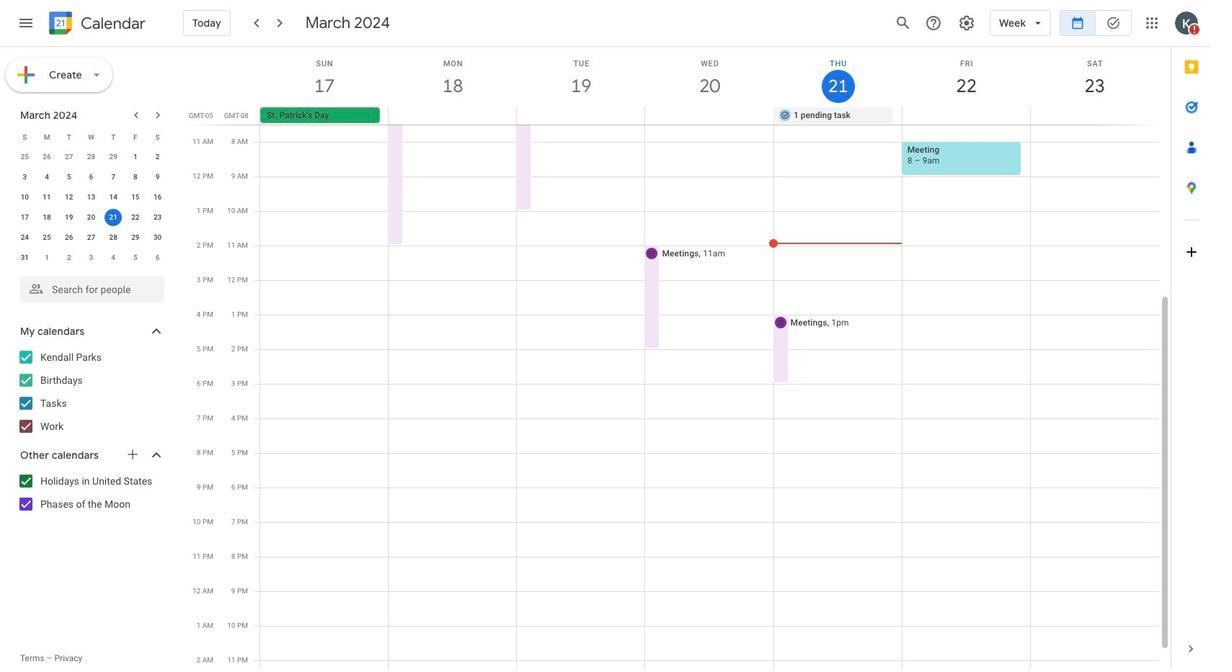 Task type: locate. For each thing, give the bounding box(es) containing it.
23 element
[[149, 209, 166, 226]]

2 element
[[149, 149, 166, 166]]

26 element
[[60, 229, 78, 247]]

Search for people text field
[[29, 277, 156, 303]]

8 element
[[127, 169, 144, 186]]

20 element
[[83, 209, 100, 226]]

11 element
[[38, 189, 56, 206]]

1 element
[[127, 149, 144, 166]]

24 element
[[16, 229, 33, 247]]

february 29 element
[[105, 149, 122, 166]]

7 element
[[105, 169, 122, 186]]

22 element
[[127, 209, 144, 226]]

april 2 element
[[60, 249, 78, 267]]

heading
[[78, 15, 146, 32]]

31 element
[[16, 249, 33, 267]]

february 27 element
[[60, 149, 78, 166]]

row
[[254, 107, 1171, 125], [14, 127, 169, 147], [14, 147, 169, 167], [14, 167, 169, 187], [14, 187, 169, 208], [14, 208, 169, 228], [14, 228, 169, 248], [14, 248, 169, 268]]

february 26 element
[[38, 149, 56, 166]]

30 element
[[149, 229, 166, 247]]

cell
[[389, 107, 517, 125], [517, 107, 645, 125], [645, 107, 774, 125], [902, 107, 1030, 125], [1030, 107, 1158, 125], [102, 208, 124, 228]]

27 element
[[83, 229, 100, 247]]

21, today element
[[105, 209, 122, 226]]

15 element
[[127, 189, 144, 206]]

16 element
[[149, 189, 166, 206]]

cell inside march 2024 grid
[[102, 208, 124, 228]]

12 element
[[60, 189, 78, 206]]

grid
[[185, 47, 1171, 670]]

tab list
[[1171, 47, 1211, 629]]

row group
[[14, 147, 169, 268]]

None search field
[[0, 271, 179, 303]]

heading inside calendar element
[[78, 15, 146, 32]]

18 element
[[38, 209, 56, 226]]



Task type: vqa. For each thing, say whether or not it's contained in the screenshot.
April 1 ELEMENT
yes



Task type: describe. For each thing, give the bounding box(es) containing it.
19 element
[[60, 209, 78, 226]]

5 element
[[60, 169, 78, 186]]

28 element
[[105, 229, 122, 247]]

17 element
[[16, 209, 33, 226]]

april 6 element
[[149, 249, 166, 267]]

april 4 element
[[105, 249, 122, 267]]

april 1 element
[[38, 249, 56, 267]]

settings menu image
[[958, 14, 975, 32]]

25 element
[[38, 229, 56, 247]]

add other calendars image
[[125, 448, 140, 462]]

main drawer image
[[17, 14, 35, 32]]

february 28 element
[[83, 149, 100, 166]]

14 element
[[105, 189, 122, 206]]

other calendars list
[[3, 470, 179, 516]]

march 2024 grid
[[14, 127, 169, 268]]

april 5 element
[[127, 249, 144, 267]]

calendar element
[[46, 9, 146, 40]]

9 element
[[149, 169, 166, 186]]

10 element
[[16, 189, 33, 206]]

3 element
[[16, 169, 33, 186]]

4 element
[[38, 169, 56, 186]]

april 3 element
[[83, 249, 100, 267]]

29 element
[[127, 229, 144, 247]]

february 25 element
[[16, 149, 33, 166]]

my calendars list
[[3, 346, 179, 438]]

13 element
[[83, 189, 100, 206]]

6 element
[[83, 169, 100, 186]]



